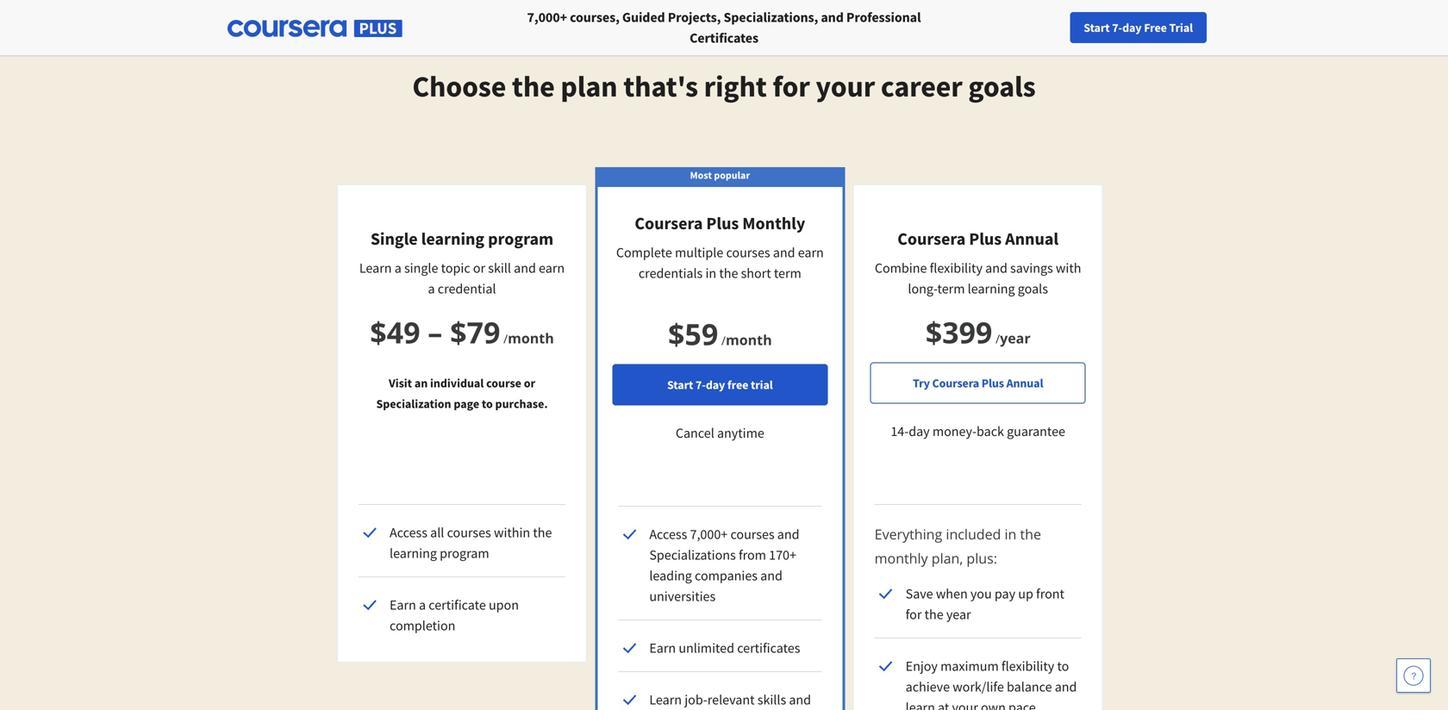 Task type: describe. For each thing, give the bounding box(es) containing it.
courses,
[[570, 9, 620, 26]]

long-
[[909, 280, 938, 298]]

$59
[[668, 314, 719, 354]]

or for course
[[524, 376, 536, 391]]

right
[[704, 68, 767, 105]]

credential
[[438, 280, 496, 298]]

learn for learn a single topic or skill and earn a credential
[[360, 260, 392, 277]]

coursera inside "button"
[[933, 376, 980, 391]]

individual
[[430, 376, 484, 391]]

unlimited
[[679, 640, 735, 657]]

everything
[[875, 525, 943, 544]]

certificates
[[690, 29, 759, 47]]

specialization
[[376, 396, 452, 412]]

learn for learn job-relevant skills and
[[650, 692, 682, 709]]

try
[[913, 376, 930, 391]]

and down 170+
[[761, 568, 783, 585]]

2 horizontal spatial a
[[428, 280, 435, 298]]

everything included in the monthly plan, plus:
[[875, 525, 1042, 568]]

and up 170+
[[778, 526, 800, 543]]

–
[[428, 312, 443, 352]]

14-day money-back guarantee
[[891, 423, 1066, 440]]

$399 / year
[[926, 312, 1031, 352]]

certificates
[[738, 640, 801, 657]]

goals for career
[[969, 68, 1036, 105]]

monthly
[[875, 549, 929, 568]]

$399
[[926, 312, 993, 352]]

the inside access all courses within the learning program
[[533, 524, 552, 542]]

courses for all
[[447, 524, 491, 542]]

the inside the everything included in the monthly plan, plus:
[[1021, 525, 1042, 544]]

to inside enjoy maximum flexibility to achieve work/life balance and learn at your own pace
[[1058, 658, 1070, 675]]

$79
[[450, 312, 501, 352]]

companies
[[695, 568, 758, 585]]

at
[[938, 699, 950, 711]]

specializations
[[650, 547, 736, 564]]

learn a single topic or skill and earn a credential
[[360, 260, 565, 298]]

and inside complete multiple courses and earn credentials in the short term
[[774, 244, 796, 261]]

within
[[494, 524, 531, 542]]

program inside access all courses within the learning program
[[440, 545, 490, 562]]

savings
[[1011, 260, 1054, 277]]

projects,
[[668, 9, 721, 26]]

guarantee
[[1007, 423, 1066, 440]]

short
[[741, 265, 772, 282]]

career
[[1156, 20, 1189, 35]]

you
[[971, 586, 992, 603]]

anytime
[[718, 425, 765, 442]]

pace
[[1009, 699, 1036, 711]]

a for single
[[395, 260, 402, 277]]

term inside combine flexibility and savings with long-term learning goals
[[938, 280, 966, 298]]

career
[[881, 68, 963, 105]]

specializations,
[[724, 9, 819, 26]]

0 vertical spatial learning
[[421, 228, 485, 250]]

all
[[431, 524, 445, 542]]

choose the plan that's right for your career goals
[[413, 68, 1036, 105]]

leading
[[650, 568, 692, 585]]

page
[[454, 396, 480, 412]]

7- for free
[[696, 377, 706, 393]]

7,000+ inside 7,000+ courses, guided projects, specializations, and professional certificates
[[527, 9, 568, 26]]

or for topic
[[473, 260, 486, 277]]

skill
[[488, 260, 511, 277]]

guided
[[623, 9, 666, 26]]

learning inside combine flexibility and savings with long-term learning goals
[[968, 280, 1016, 298]]

plan,
[[932, 549, 964, 568]]

access all courses within the learning program
[[390, 524, 552, 562]]

an
[[415, 376, 428, 391]]

balance
[[1007, 679, 1053, 696]]

start for start 7-day free trial
[[1084, 20, 1111, 35]]

170+
[[769, 547, 797, 564]]

cancel
[[676, 425, 715, 442]]

single
[[371, 228, 418, 250]]

/ for $59
[[722, 332, 726, 349]]

year inside "$399 / year"
[[1001, 329, 1031, 348]]

access for access all courses within the learning program
[[390, 524, 428, 542]]

complete
[[617, 244, 673, 261]]

to inside the visit an individual course or specialization page to purchase.
[[482, 396, 493, 412]]

earn inside learn a single topic or skill and earn a credential
[[539, 260, 565, 277]]

0 vertical spatial program
[[488, 228, 554, 250]]

try coursera plus annual button
[[871, 363, 1086, 404]]

visit an individual course or specialization page to purchase.
[[376, 376, 548, 412]]

save
[[906, 586, 934, 603]]

new
[[1131, 20, 1154, 35]]

completion
[[390, 618, 456, 635]]

when
[[937, 586, 968, 603]]

7,000+ courses, guided projects, specializations, and professional certificates
[[527, 9, 922, 47]]

and inside learn a single topic or skill and earn a credential
[[514, 260, 536, 277]]

topic
[[441, 260, 471, 277]]

courses for 7,000+
[[731, 526, 775, 543]]

find your new career link
[[1073, 17, 1198, 39]]

1 horizontal spatial day
[[909, 423, 930, 440]]

/ for $399
[[996, 331, 1001, 347]]

learn job-relevant skills and
[[650, 692, 812, 711]]

skills
[[758, 692, 787, 709]]

own
[[982, 699, 1006, 711]]

from
[[739, 547, 767, 564]]

combine flexibility and savings with long-term learning goals
[[875, 260, 1082, 298]]

access for access 7,000+ courses and specializations from 170+ leading companies and universities
[[650, 526, 688, 543]]

$49
[[370, 312, 420, 352]]

day for free
[[706, 377, 726, 393]]

coursera plus monthly
[[635, 213, 806, 234]]

month inside the $59 / month
[[726, 331, 772, 349]]

and inside learn job-relevant skills and
[[789, 692, 812, 709]]

flexibility inside combine flexibility and savings with long-term learning goals
[[930, 260, 983, 277]]

7- for free
[[1113, 20, 1123, 35]]

free
[[728, 377, 749, 393]]

work/life
[[953, 679, 1005, 696]]

goals for learning
[[1018, 280, 1049, 298]]

0 vertical spatial for
[[773, 68, 811, 105]]

/ inside $49 – $79 / month
[[504, 331, 508, 347]]

pay
[[995, 586, 1016, 603]]

0 vertical spatial annual
[[1006, 228, 1059, 250]]

coursera for $59
[[635, 213, 703, 234]]

included
[[947, 525, 1002, 544]]

complete multiple courses and earn credentials in the short term
[[617, 244, 824, 282]]

earn for $59
[[650, 640, 676, 657]]



Task type: locate. For each thing, give the bounding box(es) containing it.
goals right career
[[969, 68, 1036, 105]]

flexibility down the coursera plus annual
[[930, 260, 983, 277]]

year right "$399"
[[1001, 329, 1031, 348]]

0 horizontal spatial in
[[706, 265, 717, 282]]

1 horizontal spatial for
[[906, 606, 922, 624]]

courses right all
[[447, 524, 491, 542]]

1 vertical spatial 7-
[[696, 377, 706, 393]]

to down front
[[1058, 658, 1070, 675]]

2 vertical spatial day
[[909, 423, 930, 440]]

1 vertical spatial a
[[428, 280, 435, 298]]

single learning program
[[371, 228, 554, 250]]

term up "$399"
[[938, 280, 966, 298]]

visit
[[389, 376, 412, 391]]

goals
[[969, 68, 1036, 105], [1018, 280, 1049, 298]]

and down the coursera plus annual
[[986, 260, 1008, 277]]

2 horizontal spatial your
[[1106, 20, 1129, 35]]

earn
[[798, 244, 824, 261], [539, 260, 565, 277]]

with
[[1056, 260, 1082, 277]]

and inside combine flexibility and savings with long-term learning goals
[[986, 260, 1008, 277]]

your inside enjoy maximum flexibility to achieve work/life balance and learn at your own pace
[[953, 699, 979, 711]]

trial
[[1170, 20, 1194, 35]]

0 horizontal spatial to
[[482, 396, 493, 412]]

job-
[[685, 692, 708, 709]]

month up free
[[726, 331, 772, 349]]

0 vertical spatial a
[[395, 260, 402, 277]]

earn inside complete multiple courses and earn credentials in the short term
[[798, 244, 824, 261]]

0 vertical spatial or
[[473, 260, 486, 277]]

0 vertical spatial earn
[[390, 597, 416, 614]]

choose
[[413, 68, 506, 105]]

1 horizontal spatial to
[[1058, 658, 1070, 675]]

annual up guarantee
[[1007, 376, 1044, 391]]

day
[[1123, 20, 1142, 35], [706, 377, 726, 393], [909, 423, 930, 440]]

enjoy maximum flexibility to achieve work/life balance and learn at your own pace
[[906, 658, 1078, 711]]

0 horizontal spatial or
[[473, 260, 486, 277]]

the left plan
[[512, 68, 555, 105]]

access up specializations
[[650, 526, 688, 543]]

1 vertical spatial start
[[668, 377, 694, 393]]

0 horizontal spatial for
[[773, 68, 811, 105]]

1 vertical spatial earn
[[650, 640, 676, 657]]

2 horizontal spatial /
[[996, 331, 1001, 347]]

flexibility inside enjoy maximum flexibility to achieve work/life balance and learn at your own pace
[[1002, 658, 1055, 675]]

the right within
[[533, 524, 552, 542]]

/ right "$399"
[[996, 331, 1001, 347]]

and right skill
[[514, 260, 536, 277]]

0 horizontal spatial month
[[508, 329, 554, 348]]

0 horizontal spatial day
[[706, 377, 726, 393]]

coursera plus image
[[228, 20, 403, 37]]

start for start 7-day free trial
[[668, 377, 694, 393]]

find your new career
[[1081, 20, 1189, 35]]

program down all
[[440, 545, 490, 562]]

plus up multiple
[[707, 213, 739, 234]]

courses inside access all courses within the learning program
[[447, 524, 491, 542]]

0 vertical spatial your
[[1106, 20, 1129, 35]]

1 vertical spatial 7,000+
[[690, 526, 728, 543]]

enjoy
[[906, 658, 938, 675]]

a
[[395, 260, 402, 277], [428, 280, 435, 298], [419, 597, 426, 614]]

earn for $49
[[390, 597, 416, 614]]

0 horizontal spatial a
[[395, 260, 402, 277]]

or inside the visit an individual course or specialization page to purchase.
[[524, 376, 536, 391]]

1 vertical spatial learn
[[650, 692, 682, 709]]

year inside save  when you pay up front for the year
[[947, 606, 972, 624]]

courses for multiple
[[727, 244, 771, 261]]

the left short
[[720, 265, 739, 282]]

learn inside learn job-relevant skills and
[[650, 692, 682, 709]]

coursera up combine
[[898, 228, 966, 250]]

coursera
[[635, 213, 703, 234], [898, 228, 966, 250], [933, 376, 980, 391]]

your left career
[[816, 68, 876, 105]]

earn
[[390, 597, 416, 614], [650, 640, 676, 657]]

/
[[504, 331, 508, 347], [996, 331, 1001, 347], [722, 332, 726, 349]]

annual up savings
[[1006, 228, 1059, 250]]

in inside complete multiple courses and earn credentials in the short term
[[706, 265, 717, 282]]

and right skills
[[789, 692, 812, 709]]

money-
[[933, 423, 977, 440]]

relevant
[[708, 692, 755, 709]]

1 horizontal spatial flexibility
[[1002, 658, 1055, 675]]

most
[[690, 169, 712, 182]]

learn down single
[[360, 260, 392, 277]]

1 horizontal spatial year
[[1001, 329, 1031, 348]]

0 horizontal spatial earn
[[539, 260, 565, 277]]

/ inside the $59 / month
[[722, 332, 726, 349]]

your inside "link"
[[1106, 20, 1129, 35]]

courses inside complete multiple courses and earn credentials in the short term
[[727, 244, 771, 261]]

try coursera plus annual
[[913, 376, 1044, 391]]

term right short
[[774, 265, 802, 282]]

coursera up the complete
[[635, 213, 703, 234]]

courses up from
[[731, 526, 775, 543]]

front
[[1037, 586, 1065, 603]]

access inside access all courses within the learning program
[[390, 524, 428, 542]]

combine
[[875, 260, 928, 277]]

earn a certificate upon completion
[[390, 597, 519, 635]]

14-
[[891, 423, 909, 440]]

1 vertical spatial or
[[524, 376, 536, 391]]

multiple
[[675, 244, 724, 261]]

course
[[487, 376, 522, 391]]

1 vertical spatial your
[[816, 68, 876, 105]]

and inside 7,000+ courses, guided projects, specializations, and professional certificates
[[821, 9, 844, 26]]

1 horizontal spatial in
[[1005, 525, 1017, 544]]

0 vertical spatial 7-
[[1113, 20, 1123, 35]]

or up purchase.
[[524, 376, 536, 391]]

and inside enjoy maximum flexibility to achieve work/life balance and learn at your own pace
[[1055, 679, 1078, 696]]

the
[[512, 68, 555, 105], [720, 265, 739, 282], [533, 524, 552, 542], [1021, 525, 1042, 544], [925, 606, 944, 624]]

learn
[[906, 699, 936, 711]]

back
[[977, 423, 1005, 440]]

1 horizontal spatial your
[[953, 699, 979, 711]]

access inside access 7,000+ courses and specializations from 170+ leading companies and universities
[[650, 526, 688, 543]]

learn left the 'job-'
[[650, 692, 682, 709]]

1 vertical spatial program
[[440, 545, 490, 562]]

1 vertical spatial goals
[[1018, 280, 1049, 298]]

coursera right try
[[933, 376, 980, 391]]

start 7-day free trial
[[668, 377, 773, 393]]

the down save
[[925, 606, 944, 624]]

earn up completion at the bottom of the page
[[390, 597, 416, 614]]

year
[[1001, 329, 1031, 348], [947, 606, 972, 624]]

1 horizontal spatial 7,000+
[[690, 526, 728, 543]]

1 horizontal spatial 7-
[[1113, 20, 1123, 35]]

0 vertical spatial day
[[1123, 20, 1142, 35]]

0 vertical spatial flexibility
[[930, 260, 983, 277]]

goals down savings
[[1018, 280, 1049, 298]]

to
[[482, 396, 493, 412], [1058, 658, 1070, 675]]

single
[[404, 260, 439, 277]]

plan
[[561, 68, 618, 105]]

plus for $59
[[707, 213, 739, 234]]

month inside $49 – $79 / month
[[508, 329, 554, 348]]

earn inside earn a certificate upon completion
[[390, 597, 416, 614]]

1 horizontal spatial earn
[[798, 244, 824, 261]]

in inside the everything included in the monthly plan, plus:
[[1005, 525, 1017, 544]]

plus up 'back' at the bottom of page
[[982, 376, 1005, 391]]

program
[[488, 228, 554, 250], [440, 545, 490, 562]]

7- left free
[[696, 377, 706, 393]]

learning inside access all courses within the learning program
[[390, 545, 437, 562]]

1 horizontal spatial month
[[726, 331, 772, 349]]

0 vertical spatial goals
[[969, 68, 1036, 105]]

a left "single"
[[395, 260, 402, 277]]

up
[[1019, 586, 1034, 603]]

and left professional
[[821, 9, 844, 26]]

the inside save  when you pay up front for the year
[[925, 606, 944, 624]]

cancel anytime
[[676, 425, 765, 442]]

annual inside "button"
[[1007, 376, 1044, 391]]

$49 – $79 / month
[[370, 312, 554, 352]]

certificate
[[429, 597, 486, 614]]

0 horizontal spatial 7,000+
[[527, 9, 568, 26]]

2 vertical spatial learning
[[390, 545, 437, 562]]

and down monthly
[[774, 244, 796, 261]]

earn left unlimited
[[650, 640, 676, 657]]

1 horizontal spatial start
[[1084, 20, 1111, 35]]

find
[[1081, 20, 1103, 35]]

start
[[1084, 20, 1111, 35], [668, 377, 694, 393]]

1 horizontal spatial learn
[[650, 692, 682, 709]]

1 horizontal spatial earn
[[650, 640, 676, 657]]

goals inside combine flexibility and savings with long-term learning goals
[[1018, 280, 1049, 298]]

2 horizontal spatial day
[[1123, 20, 1142, 35]]

for
[[773, 68, 811, 105], [906, 606, 922, 624]]

/ inside "$399 / year"
[[996, 331, 1001, 347]]

for down save
[[906, 606, 922, 624]]

a up completion at the bottom of the page
[[419, 597, 426, 614]]

courses up short
[[727, 244, 771, 261]]

month up course
[[508, 329, 554, 348]]

1 vertical spatial learning
[[968, 280, 1016, 298]]

2 vertical spatial your
[[953, 699, 979, 711]]

coursera for $399
[[898, 228, 966, 250]]

earn right skill
[[539, 260, 565, 277]]

7,000+ inside access 7,000+ courses and specializations from 170+ leading companies and universities
[[690, 526, 728, 543]]

0 vertical spatial learn
[[360, 260, 392, 277]]

your right the at
[[953, 699, 979, 711]]

0 horizontal spatial year
[[947, 606, 972, 624]]

the right included
[[1021, 525, 1042, 544]]

flexibility up the "balance"
[[1002, 658, 1055, 675]]

1 vertical spatial for
[[906, 606, 922, 624]]

for right right
[[773, 68, 811, 105]]

2 vertical spatial a
[[419, 597, 426, 614]]

plus up combine flexibility and savings with long-term learning goals
[[970, 228, 1002, 250]]

7,000+ left "courses,"
[[527, 9, 568, 26]]

0 horizontal spatial start
[[668, 377, 694, 393]]

1 vertical spatial annual
[[1007, 376, 1044, 391]]

day for free
[[1123, 20, 1142, 35]]

earn unlimited certificates
[[650, 640, 801, 657]]

0 vertical spatial to
[[482, 396, 493, 412]]

1 vertical spatial to
[[1058, 658, 1070, 675]]

0 horizontal spatial your
[[816, 68, 876, 105]]

in down multiple
[[706, 265, 717, 282]]

7,000+ up specializations
[[690, 526, 728, 543]]

0 horizontal spatial 7-
[[696, 377, 706, 393]]

0 vertical spatial in
[[706, 265, 717, 282]]

0 vertical spatial start
[[1084, 20, 1111, 35]]

month
[[508, 329, 554, 348], [726, 331, 772, 349]]

0 vertical spatial year
[[1001, 329, 1031, 348]]

courses inside access 7,000+ courses and specializations from 170+ leading companies and universities
[[731, 526, 775, 543]]

and
[[821, 9, 844, 26], [774, 244, 796, 261], [514, 260, 536, 277], [986, 260, 1008, 277], [778, 526, 800, 543], [761, 568, 783, 585], [1055, 679, 1078, 696], [789, 692, 812, 709]]

access left all
[[390, 524, 428, 542]]

0 horizontal spatial term
[[774, 265, 802, 282]]

plus:
[[967, 549, 998, 568]]

/ right $79
[[504, 331, 508, 347]]

year down when
[[947, 606, 972, 624]]

and right the "balance"
[[1055, 679, 1078, 696]]

the inside complete multiple courses and earn credentials in the short term
[[720, 265, 739, 282]]

professional
[[847, 9, 922, 26]]

or inside learn a single topic or skill and earn a credential
[[473, 260, 486, 277]]

a for certificate
[[419, 597, 426, 614]]

learn inside learn a single topic or skill and earn a credential
[[360, 260, 392, 277]]

1 horizontal spatial or
[[524, 376, 536, 391]]

most popular
[[690, 169, 750, 182]]

popular
[[714, 169, 750, 182]]

earn down monthly
[[798, 244, 824, 261]]

or left skill
[[473, 260, 486, 277]]

1 horizontal spatial /
[[722, 332, 726, 349]]

7- left new
[[1113, 20, 1123, 35]]

1 vertical spatial in
[[1005, 525, 1017, 544]]

plus for $399
[[970, 228, 1002, 250]]

a inside earn a certificate upon completion
[[419, 597, 426, 614]]

None search field
[[237, 11, 651, 45]]

0 horizontal spatial earn
[[390, 597, 416, 614]]

free
[[1145, 20, 1168, 35]]

1 vertical spatial day
[[706, 377, 726, 393]]

in right included
[[1005, 525, 1017, 544]]

program up skill
[[488, 228, 554, 250]]

1 horizontal spatial term
[[938, 280, 966, 298]]

1 horizontal spatial a
[[419, 597, 426, 614]]

learning down all
[[390, 545, 437, 562]]

your
[[1106, 20, 1129, 35], [816, 68, 876, 105], [953, 699, 979, 711]]

/ right "$59" on the left top of the page
[[722, 332, 726, 349]]

0 vertical spatial 7,000+
[[527, 9, 568, 26]]

access 7,000+ courses and specializations from 170+ leading companies and universities
[[650, 526, 800, 605]]

learning down savings
[[968, 280, 1016, 298]]

0 horizontal spatial access
[[390, 524, 428, 542]]

monthly
[[743, 213, 806, 234]]

7,000+
[[527, 9, 568, 26], [690, 526, 728, 543]]

save  when you pay up front for the year
[[906, 586, 1065, 624]]

access
[[390, 524, 428, 542], [650, 526, 688, 543]]

1 horizontal spatial access
[[650, 526, 688, 543]]

0 horizontal spatial learn
[[360, 260, 392, 277]]

to right page
[[482, 396, 493, 412]]

0 horizontal spatial /
[[504, 331, 508, 347]]

help center image
[[1404, 666, 1425, 687]]

credentials
[[639, 265, 703, 282]]

achieve
[[906, 679, 950, 696]]

plus inside the try coursera plus annual "button"
[[982, 376, 1005, 391]]

courses
[[727, 244, 771, 261], [447, 524, 491, 542], [731, 526, 775, 543]]

learning up topic
[[421, 228, 485, 250]]

1 vertical spatial year
[[947, 606, 972, 624]]

0 horizontal spatial flexibility
[[930, 260, 983, 277]]

universities
[[650, 588, 716, 605]]

your right find
[[1106, 20, 1129, 35]]

for inside save  when you pay up front for the year
[[906, 606, 922, 624]]

1 vertical spatial flexibility
[[1002, 658, 1055, 675]]

in
[[706, 265, 717, 282], [1005, 525, 1017, 544]]

term inside complete multiple courses and earn credentials in the short term
[[774, 265, 802, 282]]

a down "single"
[[428, 280, 435, 298]]



Task type: vqa. For each thing, say whether or not it's contained in the screenshot.
"Your"
yes



